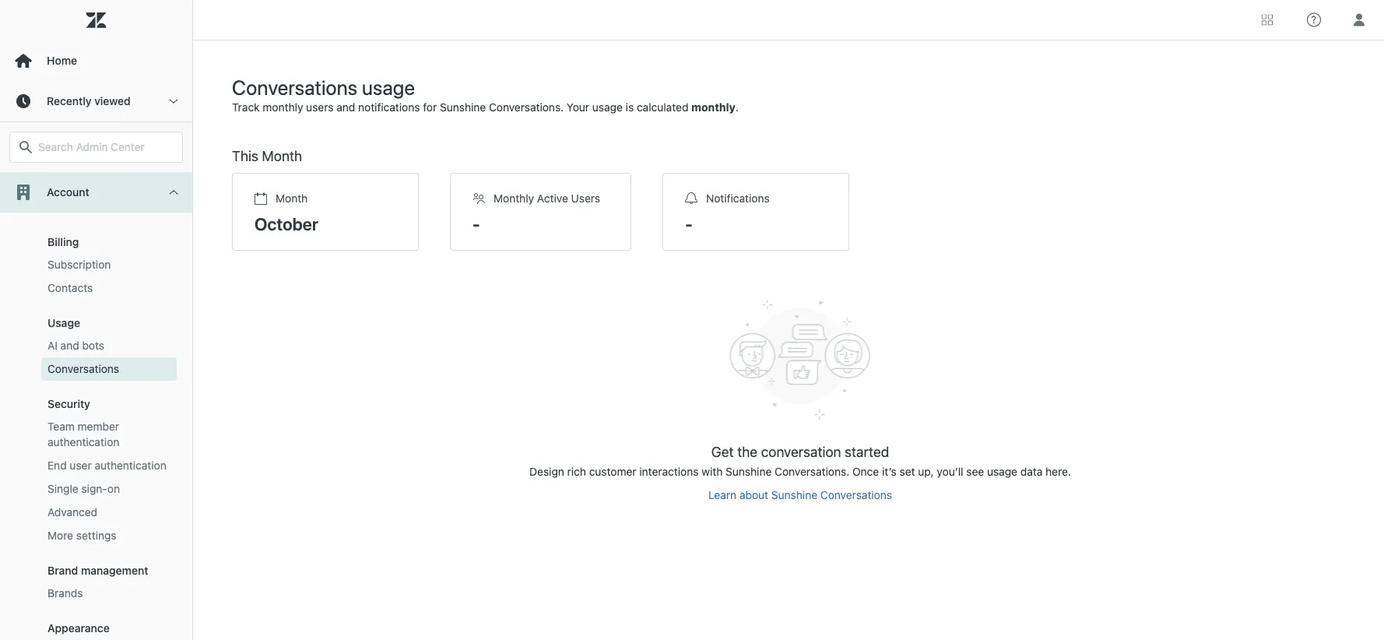 Task type: vqa. For each thing, say whether or not it's contained in the screenshot.
benchmark survey element
no



Task type: describe. For each thing, give the bounding box(es) containing it.
appearance element
[[47, 622, 110, 635]]

subscription
[[47, 258, 111, 271]]

subscription element
[[47, 257, 111, 273]]

viewed
[[94, 95, 131, 107]]

more settings
[[47, 529, 116, 542]]

sign-
[[81, 482, 107, 495]]

conversations element
[[47, 361, 119, 377]]

security element
[[47, 397, 90, 410]]

end user authentication link
[[41, 454, 177, 477]]

team member authentication element
[[47, 419, 171, 450]]

recently viewed
[[47, 95, 131, 107]]

tree item inside primary element
[[0, 172, 192, 640]]

account
[[47, 186, 89, 199]]

account group
[[0, 213, 192, 640]]

team
[[47, 420, 75, 433]]

single sign-on element
[[47, 481, 120, 497]]

bots
[[82, 339, 104, 352]]

single sign-on link
[[41, 477, 177, 501]]

home
[[47, 54, 77, 67]]

billing
[[47, 236, 79, 248]]

home button
[[0, 40, 192, 81]]

user
[[70, 459, 92, 472]]

brands link
[[41, 582, 177, 605]]

contacts link
[[41, 276, 177, 300]]

billing element
[[47, 236, 79, 248]]

advanced link
[[41, 501, 177, 524]]

ai and bots link
[[41, 334, 177, 357]]

end
[[47, 459, 67, 472]]

advanced element
[[47, 505, 97, 520]]

advanced
[[47, 506, 97, 519]]

conversations
[[47, 362, 119, 375]]

more
[[47, 529, 73, 542]]

single sign-on
[[47, 482, 120, 495]]

end user authentication
[[47, 459, 166, 472]]

settings
[[76, 529, 116, 542]]

appearance
[[47, 622, 110, 635]]

end user authentication element
[[47, 458, 166, 473]]

team member authentication link
[[41, 415, 177, 454]]

brands
[[47, 587, 83, 600]]

more settings link
[[41, 524, 177, 547]]

account button
[[0, 172, 192, 213]]

single
[[47, 482, 78, 495]]

brand management
[[47, 564, 148, 577]]



Task type: locate. For each thing, give the bounding box(es) containing it.
user menu image
[[1349, 10, 1370, 30]]

management
[[81, 564, 148, 577]]

more settings element
[[47, 528, 116, 543]]

1 vertical spatial authentication
[[95, 459, 166, 472]]

brand management element
[[47, 564, 148, 577]]

0 vertical spatial authentication
[[47, 436, 119, 448]]

none search field inside primary element
[[2, 132, 191, 163]]

authentication for user
[[95, 459, 166, 472]]

usage element
[[47, 317, 80, 329]]

and
[[60, 339, 79, 352]]

recently
[[47, 95, 92, 107]]

security
[[47, 397, 90, 410]]

primary element
[[0, 0, 193, 640]]

Search Admin Center field
[[38, 140, 173, 154]]

authentication down member
[[47, 436, 119, 448]]

ai
[[47, 339, 58, 352]]

tree item
[[0, 172, 192, 640]]

recently viewed button
[[0, 81, 192, 121]]

on
[[107, 482, 120, 495]]

authentication
[[47, 436, 119, 448], [95, 459, 166, 472]]

None search field
[[2, 132, 191, 163]]

authentication inside "element"
[[95, 459, 166, 472]]

brand
[[47, 564, 78, 577]]

member
[[78, 420, 119, 433]]

authentication up on
[[95, 459, 166, 472]]

brands element
[[47, 586, 83, 601]]

contacts
[[47, 281, 93, 294]]

ai and bots element
[[47, 338, 104, 353]]

team member authentication
[[47, 420, 119, 448]]

conversations link
[[41, 357, 177, 381]]

help image
[[1307, 13, 1321, 27]]

tree item containing account
[[0, 172, 192, 640]]

ai and bots
[[47, 339, 104, 352]]

contacts element
[[47, 280, 93, 296]]

subscription link
[[41, 253, 177, 276]]

authentication for member
[[47, 436, 119, 448]]

zendesk products image
[[1262, 14, 1273, 25]]

usage
[[47, 317, 80, 329]]



